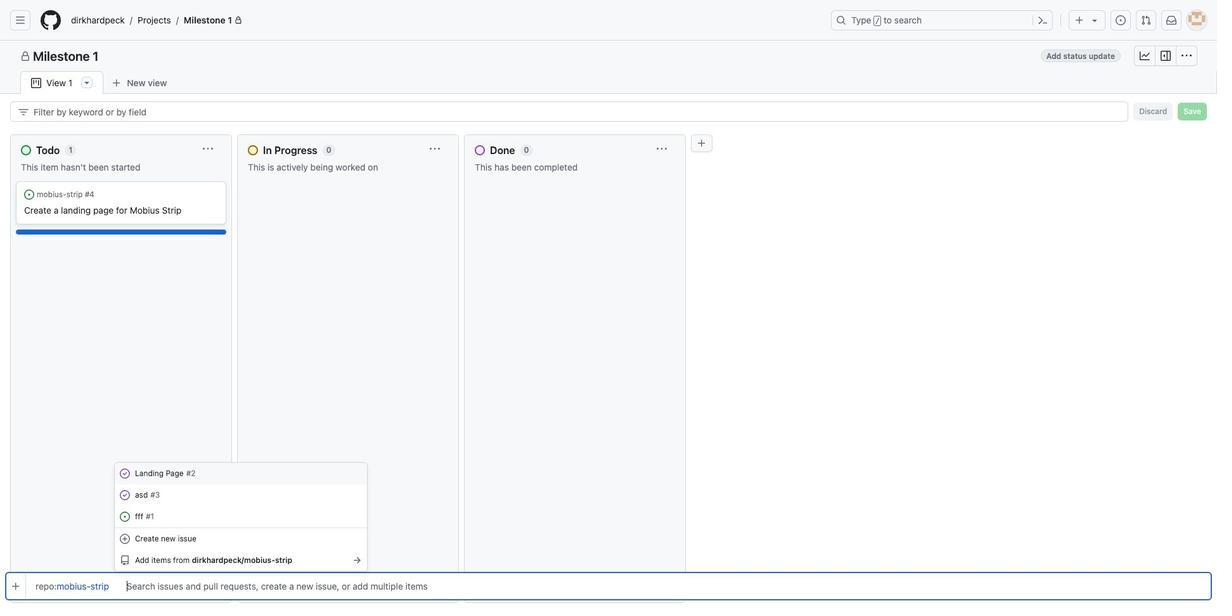Task type: vqa. For each thing, say whether or not it's contained in the screenshot.
/ corresponding to Type
no



Task type: describe. For each thing, give the bounding box(es) containing it.
plus image
[[1075, 15, 1085, 25]]

issue opened image
[[1116, 15, 1126, 25]]

1 horizontal spatial open issue image
[[120, 512, 130, 522]]

Filter by keyword or by field field
[[34, 102, 1118, 121]]

0 horizontal spatial open issue image
[[24, 190, 34, 200]]

closed as completed issue image
[[120, 490, 130, 500]]

sc 9kayk9 0 image inside view filters region
[[18, 107, 29, 117]]

Search issues and pull requests, create a new issue, or add multiple items text field
[[114, 572, 1212, 600]]

suggestions list box
[[114, 462, 368, 572]]

0 horizontal spatial sc 9kayk9 0 image
[[20, 51, 30, 62]]

lock image
[[235, 16, 242, 24]]

triangle down image
[[1090, 15, 1100, 25]]

closed as completed issue image
[[120, 469, 130, 479]]



Task type: locate. For each thing, give the bounding box(es) containing it.
git pull request image
[[1141, 15, 1151, 25]]

sc 9kayk9 0 image inside project navigation
[[1140, 51, 1150, 61]]

notifications image
[[1167, 15, 1177, 25]]

more actions image
[[99, 190, 110, 200]]

2 horizontal spatial sc 9kayk9 0 image
[[1182, 51, 1192, 61]]

tab list
[[20, 71, 196, 94]]

sc 9kayk9 0 image
[[1140, 51, 1150, 61], [31, 78, 41, 88], [18, 107, 29, 117], [120, 534, 130, 544], [120, 555, 130, 566], [352, 555, 362, 566]]

1 horizontal spatial sc 9kayk9 0 image
[[1161, 51, 1171, 61]]

tab panel
[[0, 94, 1217, 608]]

0 vertical spatial open issue image
[[24, 190, 34, 200]]

sc 9kayk9 0 image
[[1161, 51, 1171, 61], [1182, 51, 1192, 61], [20, 51, 30, 62]]

command palette image
[[1038, 15, 1048, 25]]

1 vertical spatial open issue image
[[120, 512, 130, 522]]

homepage image
[[41, 10, 61, 30]]

open issue image
[[24, 190, 34, 200], [120, 512, 130, 522]]

view filters region
[[10, 101, 1207, 122]]

list
[[66, 10, 824, 30]]

project navigation
[[0, 41, 1217, 71]]

view options for view 1 image
[[82, 77, 92, 88]]

create new item or add existing item image
[[11, 581, 21, 591]]



